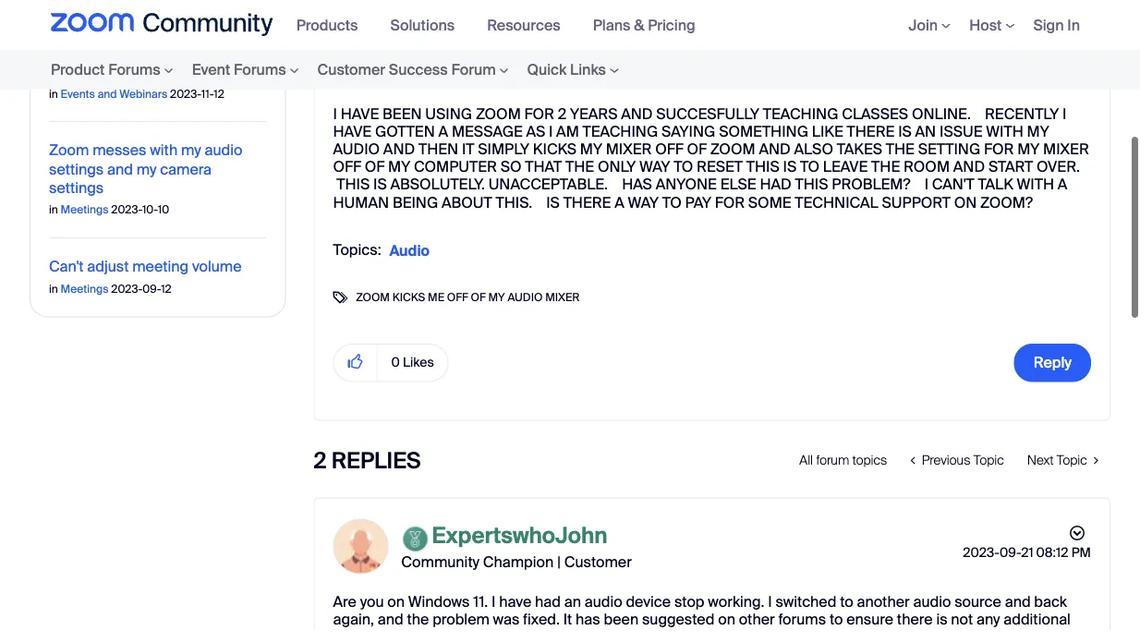 Task type: vqa. For each thing, say whether or not it's contained in the screenshot.
left on
yes



Task type: locate. For each thing, give the bounding box(es) containing it.
0 horizontal spatial 2
[[314, 447, 326, 475]]

way right only
[[639, 157, 670, 176]]

21 left 08:54
[[989, 29, 1002, 46]]

0 vertical spatial there
[[847, 121, 895, 141]]

to down 'saying'
[[674, 157, 693, 176]]

is left an
[[898, 121, 912, 141]]

and up on
[[953, 157, 985, 176]]

0 horizontal spatial customer
[[317, 60, 385, 79]]

is
[[936, 610, 948, 629]]

1 vertical spatial zoom
[[710, 139, 755, 159]]

‎2023- for ‎2023-09-21
[[1021, 42, 1057, 60]]

settings
[[49, 159, 104, 179], [49, 178, 104, 197]]

2 topic from the left
[[1057, 452, 1087, 469]]

meetings down can't
[[61, 281, 109, 296]]

on right edited
[[1005, 44, 1018, 59]]

and down failure
[[98, 86, 117, 101]]

2 vertical spatial zoom
[[356, 290, 390, 304]]

12 for failure
[[214, 86, 224, 101]]

‎2023-
[[931, 29, 968, 46], [1021, 42, 1057, 60], [963, 544, 1000, 561]]

1 horizontal spatial zoom
[[476, 104, 521, 123]]

product
[[51, 60, 105, 79]]

0 horizontal spatial audio
[[333, 139, 380, 159]]

21 left 08:12
[[1021, 544, 1034, 561]]

2 horizontal spatial on
[[1005, 44, 1018, 59]]

of up human
[[365, 157, 385, 176]]

then
[[418, 139, 458, 159]]

there down only
[[563, 192, 611, 212]]

audio right "me"
[[508, 290, 543, 304]]

|
[[557, 552, 561, 572]]

1 horizontal spatial for
[[715, 192, 745, 212]]

12 inside can't adjust meeting volume in meetings 2023-09-12
[[161, 281, 172, 296]]

topic right the next
[[1057, 452, 1087, 469]]

forum
[[816, 452, 849, 469]]

other
[[739, 610, 775, 629]]

1 horizontal spatial forums
[[234, 60, 286, 79]]

1 vertical spatial kicks
[[393, 290, 425, 304]]

expertswhojohn image
[[333, 519, 389, 574]]

0 horizontal spatial teaching
[[583, 121, 658, 141]]

my right with
[[181, 141, 201, 160]]

audio down being
[[389, 241, 430, 261]]

join link
[[909, 15, 951, 35]]

topic for next topic
[[1057, 452, 1087, 469]]

3 in from the top
[[49, 202, 58, 217]]

zoom kicks me off of my audio mixer
[[356, 290, 580, 304]]

1 horizontal spatial 12
[[214, 86, 224, 101]]

1 horizontal spatial customer
[[564, 552, 632, 572]]

and inside "audio failure in events and webinars 2023-11-12"
[[98, 86, 117, 101]]

12 down event
[[214, 86, 224, 101]]

this left being
[[337, 175, 370, 194]]

off up human
[[333, 157, 361, 176]]

2 horizontal spatial 21
[[1079, 42, 1091, 60]]

2023- inside "audio failure in events and webinars 2023-11-12"
[[170, 86, 201, 101]]

am inside i have been using zoom for 2 years and succesfully teaching classes online.    recently i have gotten a message as i am teaching saying something like there is an issue with my audio and then it simply kicks my mixer off of zoom and also takes the setting for my mixer off of my computer so that the only way to reset this is to leave the room and start over. this is absolutely. unacceptable.    has anyone else had this problem?    i can't talk with a human being about this.    is there a way to pay for some technical support on zoom?
[[556, 121, 579, 141]]

switched
[[776, 592, 837, 611]]

1 vertical spatial for
[[984, 139, 1014, 159]]

events
[[61, 86, 95, 101]]

0 horizontal spatial on
[[387, 592, 405, 611]]

is up some
[[783, 157, 797, 176]]

0 vertical spatial meetings
[[61, 202, 109, 217]]

1 horizontal spatial 11-
[[201, 86, 214, 101]]

in
[[49, 7, 58, 22], [49, 86, 58, 101], [49, 202, 58, 217], [49, 281, 58, 296]]

&
[[634, 15, 644, 35]]

in left "events"
[[49, 86, 58, 101]]

sound
[[333, 627, 375, 630]]

0 horizontal spatial zoom
[[356, 290, 390, 304]]

audio link
[[389, 238, 430, 264]]

to
[[674, 157, 693, 176], [800, 157, 820, 176], [662, 192, 682, 212]]

previous topic
[[922, 452, 1004, 469]]

1 meetings from the top
[[61, 202, 109, 217]]

0 horizontal spatial this
[[337, 175, 370, 194]]

1 vertical spatial 12
[[161, 281, 172, 296]]

customer down 'ikipianoman' image
[[317, 60, 385, 79]]

settings down "events"
[[49, 159, 104, 179]]

12 inside "audio failure in events and webinars 2023-11-12"
[[214, 86, 224, 101]]

1 horizontal spatial on
[[718, 610, 735, 629]]

1 horizontal spatial audio
[[508, 290, 543, 304]]

21 right -
[[1079, 42, 1091, 60]]

2 settings from the top
[[49, 178, 104, 197]]

i right 11. on the bottom left of page
[[492, 592, 496, 611]]

‎2023-09-21 08:12 pm
[[963, 544, 1091, 561]]

‎2023- down sign
[[1021, 42, 1057, 60]]

audio inside 'zoom messes with my audio settings and my camera settings in meetings 2023-10-10'
[[205, 141, 242, 160]]

09- down in
[[1057, 42, 1079, 60]]

11- down event
[[201, 86, 214, 101]]

for down quick
[[524, 104, 554, 123]]

1 horizontal spatial am
[[1043, 29, 1063, 46]]

forums
[[108, 60, 161, 79], [234, 60, 286, 79]]

on inside - last edited on
[[1005, 44, 1018, 59]]

menu bar containing products
[[287, 0, 718, 50]]

support
[[882, 192, 951, 212]]

forums inside product forums 'link'
[[108, 60, 161, 79]]

1 horizontal spatial teaching
[[763, 104, 838, 123]]

team
[[61, 7, 89, 22]]

replies
[[332, 447, 421, 475]]

0 vertical spatial meetings link
[[61, 202, 109, 217]]

to left the pay
[[662, 192, 682, 212]]

2023- left 10 on the top of the page
[[111, 202, 142, 217]]

message
[[452, 121, 523, 141]]

for right the pay
[[715, 192, 745, 212]]

topic right previous
[[974, 452, 1004, 469]]

like
[[812, 121, 843, 141]]

ikipianoman
[[401, 7, 534, 36]]

0 horizontal spatial audio
[[49, 62, 88, 81]]

resources
[[487, 15, 561, 35]]

zoom up simply
[[476, 104, 521, 123]]

kicks inside i have been using zoom for 2 years and succesfully teaching classes online.    recently i have gotten a message as i am teaching saying something like there is an issue with my audio and then it simply kicks my mixer off of zoom and also takes the setting for my mixer off of my computer so that the only way to reset this is to leave the room and start over. this is absolutely. unacceptable.    has anyone else had this problem?    i can't talk with a human being about this.    is there a way to pay for some technical support on zoom?
[[533, 139, 577, 159]]

on left other
[[718, 610, 735, 629]]

1 horizontal spatial 2
[[558, 104, 567, 123]]

my
[[1027, 121, 1049, 141], [580, 139, 602, 159], [1017, 139, 1040, 159], [388, 157, 410, 176], [488, 290, 505, 304]]

1 forums from the left
[[108, 60, 161, 79]]

in
[[1067, 15, 1080, 35]]

something
[[719, 121, 808, 141]]

2 horizontal spatial this
[[795, 175, 828, 194]]

forums inside event forums link
[[234, 60, 286, 79]]

adjust
[[87, 257, 129, 276]]

audio inside topics: audio
[[389, 241, 430, 261]]

an
[[564, 592, 581, 611]]

1 vertical spatial 2
[[314, 447, 326, 475]]

0 vertical spatial 12
[[214, 86, 224, 101]]

audio up "events"
[[49, 62, 88, 81]]

am left -
[[1043, 29, 1063, 46]]

1 horizontal spatial kicks
[[533, 139, 577, 159]]

meetings link down can't
[[61, 281, 109, 296]]

on
[[1005, 44, 1018, 59], [387, 592, 405, 611], [718, 610, 735, 629]]

off right "me"
[[447, 290, 468, 304]]

2 horizontal spatial off
[[655, 139, 683, 159]]

1 topic from the left
[[974, 452, 1004, 469]]

0 horizontal spatial a
[[438, 121, 448, 141]]

with right talk
[[1017, 175, 1054, 194]]

1 horizontal spatial topic
[[1057, 452, 1087, 469]]

0 vertical spatial for
[[524, 104, 554, 123]]

11.
[[473, 592, 488, 611]]

0 vertical spatial audio
[[333, 139, 380, 159]]

topic for previous topic
[[974, 452, 1004, 469]]

on
[[954, 192, 977, 212]]

are
[[333, 592, 357, 611]]

1 horizontal spatial audio
[[389, 241, 430, 261]]

0 horizontal spatial 21
[[989, 29, 1002, 46]]

i have been using zoom for 2 years and succesfully teaching classes online.    recently i have gotten a message as i am teaching saying something like there is an issue with my audio and then it simply kicks my mixer off of zoom and also takes the setting for my mixer off of my computer so that the only way to reset this is to leave the room and start over. this is absolutely. unacceptable.    has anyone else had this problem?    i can't talk with a human being about this.    is there a way to pay for some technical support on zoom?
[[333, 104, 1089, 212]]

my left "camera"
[[136, 159, 157, 179]]

teaching up only
[[583, 121, 658, 141]]

also
[[794, 139, 833, 159]]

there right like
[[847, 121, 895, 141]]

1 vertical spatial there
[[563, 192, 611, 212]]

0 vertical spatial audio
[[49, 62, 88, 81]]

meetings link for meetings
[[61, 281, 109, 296]]

2 in from the top
[[49, 86, 58, 101]]

audio inside i have been using zoom for 2 years and succesfully teaching classes online.    recently i have gotten a message as i am teaching saying something like there is an issue with my audio and then it simply kicks my mixer off of zoom and also takes the setting for my mixer off of my computer so that the only way to reset this is to leave the room and start over. this is absolutely. unacceptable.    has anyone else had this problem?    i can't talk with a human being about this.    is there a way to pay for some technical support on zoom?
[[333, 139, 380, 159]]

2 forums from the left
[[234, 60, 286, 79]]

‎2023- left host
[[931, 29, 968, 46]]

menu bar
[[287, 0, 718, 50], [881, 0, 1089, 50], [14, 50, 665, 90]]

0 horizontal spatial forums
[[108, 60, 161, 79]]

09- down the can't adjust meeting volume link
[[143, 281, 161, 296]]

meetings link
[[61, 202, 109, 217], [61, 281, 109, 296]]

0 vertical spatial customer
[[317, 60, 385, 79]]

forums up webinars
[[108, 60, 161, 79]]

pm
[[1072, 544, 1091, 561]]

12
[[214, 86, 224, 101], [161, 281, 172, 296]]

2023- down event
[[170, 86, 201, 101]]

i left been
[[333, 104, 337, 123]]

this
[[746, 157, 780, 176], [337, 175, 370, 194], [795, 175, 828, 194]]

have left gotten
[[333, 121, 372, 141]]

ikipianoman image
[[333, 3, 389, 59]]

in down can't
[[49, 281, 58, 296]]

the left an
[[886, 139, 915, 159]]

off up anyone
[[655, 139, 683, 159]]

a left it
[[438, 121, 448, 141]]

meetings link up can't
[[61, 202, 109, 217]]

of up anyone
[[687, 139, 707, 159]]

had
[[760, 175, 792, 194]]

settings down zoom on the top left of the page
[[49, 178, 104, 197]]

1 in from the top
[[49, 7, 58, 22]]

menu bar containing join
[[881, 0, 1089, 50]]

meetings
[[61, 202, 109, 217], [61, 281, 109, 296]]

1 vertical spatial am
[[556, 121, 579, 141]]

can't
[[932, 175, 974, 194]]

audio failure link
[[49, 62, 133, 81]]

anyone
[[656, 175, 717, 194]]

am
[[1043, 29, 1063, 46], [556, 121, 579, 141]]

plans & pricing link
[[593, 15, 709, 35]]

for up talk
[[984, 139, 1014, 159]]

and left the
[[378, 610, 403, 629]]

stop
[[674, 592, 705, 611]]

a down only
[[615, 192, 624, 212]]

1 vertical spatial audio
[[389, 241, 430, 261]]

1 horizontal spatial there
[[847, 121, 895, 141]]

21 for ‎2023-09-21
[[1079, 42, 1091, 60]]

12 down meeting
[[161, 281, 172, 296]]

sign in
[[1033, 15, 1080, 35]]

setting
[[918, 139, 981, 159]]

forums
[[778, 610, 826, 629]]

and
[[98, 86, 117, 101], [107, 159, 133, 179], [1005, 592, 1031, 611], [378, 610, 403, 629]]

reply link
[[1014, 344, 1091, 382]]

0 vertical spatial kicks
[[533, 139, 577, 159]]

as
[[526, 121, 545, 141]]

audio up human
[[333, 139, 380, 159]]

i
[[333, 104, 337, 123], [1062, 104, 1067, 123], [549, 121, 553, 141], [492, 592, 496, 611], [768, 592, 772, 611]]

0 horizontal spatial mixer
[[545, 290, 580, 304]]

2 horizontal spatial mixer
[[1043, 139, 1089, 159]]

1 meetings link from the top
[[61, 202, 109, 217]]

0 horizontal spatial topic
[[974, 452, 1004, 469]]

customer success forum
[[317, 60, 496, 79]]

am right as
[[556, 121, 579, 141]]

meetings up can't
[[61, 202, 109, 217]]

zoom down topics: audio
[[356, 290, 390, 304]]

any
[[977, 610, 1000, 629]]

software.
[[379, 627, 441, 630]]

way down only
[[628, 192, 659, 212]]

off
[[655, 139, 683, 159], [333, 157, 361, 176], [447, 290, 468, 304]]

with up start
[[986, 121, 1024, 141]]

0 horizontal spatial 12
[[161, 281, 172, 296]]

is left being
[[373, 175, 387, 194]]

can't
[[49, 257, 84, 276]]

forums for event forums
[[234, 60, 286, 79]]

quick links
[[527, 60, 606, 79]]

kicks up unacceptable.
[[533, 139, 577, 159]]

21 for ‎2023-09-21 08:54 am
[[989, 29, 1002, 46]]

and right years
[[621, 104, 653, 123]]

my down gotten
[[388, 157, 410, 176]]

in inside "audio failure in events and webinars 2023-11-12"
[[49, 86, 58, 101]]

0 horizontal spatial for
[[524, 104, 554, 123]]

15
[[162, 7, 173, 22]]

1 vertical spatial meetings
[[61, 281, 109, 296]]

a
[[438, 121, 448, 141], [1058, 175, 1067, 194], [615, 192, 624, 212]]

09- left 08:12
[[1000, 544, 1021, 561]]

0 horizontal spatial am
[[556, 121, 579, 141]]

1 vertical spatial customer
[[564, 552, 632, 572]]

1 vertical spatial 11-
[[201, 86, 214, 101]]

1 horizontal spatial mixer
[[606, 139, 652, 159]]

11-
[[149, 7, 162, 22], [201, 86, 214, 101]]

1 settings from the top
[[49, 159, 104, 179]]

kicks left "me"
[[393, 290, 425, 304]]

audio left source at right
[[913, 592, 951, 611]]

09- for ‎2023-09-21 08:54 am
[[968, 29, 989, 46]]

2023- inside can't adjust meeting volume in meetings 2023-09-12
[[111, 281, 143, 296]]

0 horizontal spatial 11-
[[149, 7, 162, 22]]

on right you
[[387, 592, 405, 611]]

with
[[150, 141, 178, 160]]

2023- down the can't adjust meeting volume link
[[111, 281, 143, 296]]

zoom up "else"
[[710, 139, 755, 159]]

my down years
[[580, 139, 602, 159]]

4 in from the top
[[49, 281, 58, 296]]

this down something
[[746, 157, 780, 176]]

1 vertical spatial meetings link
[[61, 281, 109, 296]]

09- left 08:54
[[968, 29, 989, 46]]

reset
[[697, 157, 743, 176]]

zoom?
[[980, 192, 1033, 212]]

10-
[[142, 202, 158, 217]]

1 horizontal spatial 21
[[1021, 544, 1034, 561]]

and inside 'zoom messes with my audio settings and my camera settings in meetings 2023-10-10'
[[107, 159, 133, 179]]

meetings inside 'zoom messes with my audio settings and my camera settings in meetings 2023-10-10'
[[61, 202, 109, 217]]

topic inside "link"
[[974, 452, 1004, 469]]

audio
[[333, 139, 380, 159], [508, 290, 543, 304]]

all forum topics link
[[788, 443, 899, 478]]

next
[[1027, 452, 1054, 469]]

topics:
[[333, 240, 381, 260]]

suggested
[[642, 610, 715, 629]]

all
[[800, 452, 813, 469]]

2 meetings from the top
[[61, 281, 109, 296]]

2 horizontal spatial audio
[[913, 592, 951, 611]]

in left team
[[49, 7, 58, 22]]

this down also
[[795, 175, 828, 194]]

0 horizontal spatial audio
[[205, 141, 242, 160]]

plans
[[593, 15, 631, 35]]

21 for ‎2023-09-21 08:12 pm
[[1021, 544, 1034, 561]]

is
[[898, 121, 912, 141], [783, 157, 797, 176], [373, 175, 387, 194]]

teaching
[[763, 104, 838, 123], [583, 121, 658, 141]]

0 horizontal spatial kicks
[[393, 290, 425, 304]]

audio right an
[[585, 592, 622, 611]]

and left with
[[107, 159, 133, 179]]

ikipianoman link
[[401, 7, 534, 36]]

2 meetings link from the top
[[61, 281, 109, 296]]

0 vertical spatial 2
[[558, 104, 567, 123]]

kicks
[[533, 139, 577, 159], [393, 290, 425, 304]]

a right start
[[1058, 175, 1067, 194]]

in up can't
[[49, 202, 58, 217]]

way
[[639, 157, 670, 176], [628, 192, 659, 212]]

‎2023- up source at right
[[963, 544, 1000, 561]]

11- right the chat
[[149, 7, 162, 22]]

list
[[333, 238, 1091, 264]]

reply
[[1034, 353, 1072, 372]]

2023-
[[118, 7, 149, 22], [170, 86, 201, 101], [111, 202, 142, 217], [111, 281, 143, 296]]

with
[[986, 121, 1024, 141], [1017, 175, 1054, 194]]



Task type: describe. For each thing, give the bounding box(es) containing it.
forums for product forums
[[108, 60, 161, 79]]

1 vertical spatial with
[[1017, 175, 1054, 194]]

messes
[[93, 141, 146, 160]]

about
[[442, 192, 492, 212]]

community champion | customer
[[401, 552, 632, 572]]

i right working.
[[768, 592, 772, 611]]

absolutely.
[[390, 175, 485, 194]]

0 horizontal spatial off
[[333, 157, 361, 176]]

2 horizontal spatial for
[[984, 139, 1014, 159]]

menu bar containing product forums
[[14, 50, 665, 90]]

an
[[915, 121, 936, 141]]

my up zoom?
[[1017, 139, 1040, 159]]

issue
[[940, 121, 983, 141]]

meetings link for settings
[[61, 202, 109, 217]]

product forums link
[[51, 50, 183, 90]]

previous
[[922, 452, 971, 469]]

have
[[499, 592, 532, 611]]

there
[[897, 610, 933, 629]]

1 horizontal spatial off
[[447, 290, 468, 304]]

0 horizontal spatial there
[[563, 192, 611, 212]]

list containing topics:
[[333, 238, 1091, 264]]

gotten
[[375, 121, 435, 141]]

only
[[598, 157, 636, 176]]

0 vertical spatial zoom
[[476, 104, 521, 123]]

community
[[401, 552, 480, 572]]

2 vertical spatial for
[[715, 192, 745, 212]]

technical
[[795, 192, 878, 212]]

1 horizontal spatial my
[[181, 141, 201, 160]]

last
[[1073, 30, 1091, 45]]

and down been
[[383, 139, 415, 159]]

human
[[333, 192, 389, 212]]

this.
[[496, 192, 532, 212]]

that
[[525, 157, 562, 176]]

sign
[[1033, 15, 1064, 35]]

plans & pricing
[[593, 15, 695, 35]]

1 horizontal spatial audio
[[585, 592, 622, 611]]

0 vertical spatial am
[[1043, 29, 1063, 46]]

classes
[[842, 104, 908, 123]]

1 horizontal spatial of
[[471, 290, 486, 304]]

audio inside "audio failure in events and webinars 2023-11-12"
[[49, 62, 88, 81]]

zoom messes with my audio settings and my camera settings link
[[49, 141, 242, 197]]

0
[[391, 353, 400, 371]]

leave
[[823, 157, 868, 176]]

in inside 'zoom messes with my audio settings and my camera settings in meetings 2023-10-10'
[[49, 202, 58, 217]]

zoom kicks me off of my audio mixer link
[[356, 290, 580, 304]]

champion
[[483, 552, 554, 572]]

2 horizontal spatial of
[[687, 139, 707, 159]]

solutions link
[[390, 15, 469, 35]]

topics
[[852, 452, 887, 469]]

to left leave
[[800, 157, 820, 176]]

team chat link
[[61, 7, 116, 22]]

2023- inside 'zoom messes with my audio settings and my camera settings in meetings 2023-10-10'
[[111, 202, 142, 217]]

expertswhojohn link
[[432, 521, 608, 550]]

sign in link
[[1033, 15, 1080, 35]]

topics: audio
[[333, 240, 430, 261]]

0 horizontal spatial is
[[373, 175, 387, 194]]

0 vertical spatial with
[[986, 121, 1024, 141]]

08:12
[[1036, 544, 1068, 561]]

not
[[951, 610, 973, 629]]

2 horizontal spatial a
[[1058, 175, 1067, 194]]

12 for adjust
[[161, 281, 172, 296]]

community champion | customer image
[[401, 525, 429, 553]]

working.
[[708, 592, 765, 611]]

10
[[158, 202, 169, 217]]

09- for ‎2023-09-21
[[1057, 42, 1079, 60]]

zoom
[[49, 141, 89, 160]]

solutions
[[390, 15, 455, 35]]

ikipianoman listener
[[401, 7, 534, 54]]

can't adjust meeting volume link
[[49, 257, 242, 276]]

my right "me"
[[488, 290, 505, 304]]

windows
[[408, 592, 470, 611]]

are you on windows 11. i have had an audio device stop working. i switched to another audio source and back again, and the problem was fixed. it has been suggested on other forums to ensure there is not any additional sound software.
[[333, 592, 1071, 630]]

0 horizontal spatial of
[[365, 157, 385, 176]]

i up the over.
[[1062, 104, 1067, 123]]

next topic
[[1027, 452, 1087, 469]]

to left the "ensure"
[[830, 610, 843, 629]]

event forums
[[192, 60, 286, 79]]

09- for ‎2023-09-21 08:12 pm
[[1000, 544, 1021, 561]]

0 likes
[[391, 353, 434, 371]]

all forum topics
[[800, 452, 887, 469]]

0 vertical spatial way
[[639, 157, 670, 176]]

2023- right the chat
[[118, 7, 149, 22]]

i right as
[[549, 121, 553, 141]]

meetings inside can't adjust meeting volume in meetings 2023-09-12
[[61, 281, 109, 296]]

2 horizontal spatial zoom
[[710, 139, 755, 159]]

host
[[969, 15, 1002, 35]]

11- inside "audio failure in events and webinars 2023-11-12"
[[201, 86, 214, 101]]

you
[[360, 592, 384, 611]]

in inside can't adjust meeting volume in meetings 2023-09-12
[[49, 281, 58, 296]]

0 vertical spatial 11-
[[149, 7, 162, 22]]

failure
[[92, 62, 133, 81]]

0 horizontal spatial my
[[136, 159, 157, 179]]

device
[[626, 592, 671, 611]]

and up had
[[759, 139, 791, 159]]

edited
[[970, 44, 1002, 59]]

2 horizontal spatial is
[[898, 121, 912, 141]]

can't adjust meeting volume in meetings 2023-09-12
[[49, 257, 242, 296]]

saying
[[662, 121, 715, 141]]

so
[[500, 157, 522, 176]]

my up the over.
[[1027, 121, 1049, 141]]

source
[[955, 592, 1001, 611]]

community.title image
[[51, 13, 273, 37]]

1 horizontal spatial is
[[783, 157, 797, 176]]

1 horizontal spatial this
[[746, 157, 780, 176]]

problem?
[[832, 175, 911, 194]]

being
[[393, 192, 438, 212]]

and left back
[[1005, 592, 1031, 611]]

‎2023- for ‎2023-09-21 08:54 am
[[931, 29, 968, 46]]

2 inside i have been using zoom for 2 years and succesfully teaching classes online.    recently i have gotten a message as i am teaching saying something like there is an issue with my audio and then it simply kicks my mixer off of zoom and also takes the setting for my mixer off of my computer so that the only way to reset this is to leave the room and start over. this is absolutely. unacceptable.    has anyone else had this problem?    i can't talk with a human being about this.    is there a way to pay for some technical support on zoom?
[[558, 104, 567, 123]]

another
[[857, 592, 910, 611]]

zoom messes with my audio settings and my camera settings in meetings 2023-10-10
[[49, 141, 242, 217]]

talk
[[978, 175, 1013, 194]]

expertswhojohn
[[432, 521, 608, 550]]

been
[[604, 610, 639, 629]]

camera
[[160, 159, 212, 179]]

- last edited on
[[970, 30, 1091, 59]]

1 vertical spatial audio
[[508, 290, 543, 304]]

customer success forum link
[[308, 50, 518, 90]]

again,
[[333, 610, 374, 629]]

1 horizontal spatial a
[[615, 192, 624, 212]]

has
[[576, 610, 600, 629]]

product forums
[[51, 60, 161, 79]]

have left been
[[341, 104, 379, 123]]

1 vertical spatial way
[[628, 192, 659, 212]]

‎2023- for ‎2023-09-21 08:12 pm
[[963, 544, 1000, 561]]

pricing
[[648, 15, 695, 35]]

the right 'that'
[[565, 157, 594, 176]]

the right leave
[[871, 157, 900, 176]]

to left another
[[840, 592, 854, 611]]

quick
[[527, 60, 567, 79]]

products link
[[296, 15, 372, 35]]

quick links link
[[518, 50, 628, 90]]

event forums link
[[183, 50, 308, 90]]

09- inside can't adjust meeting volume in meetings 2023-09-12
[[143, 281, 161, 296]]

audio failure in events and webinars 2023-11-12
[[49, 62, 224, 101]]

host link
[[969, 15, 1015, 35]]

simply
[[478, 139, 529, 159]]



